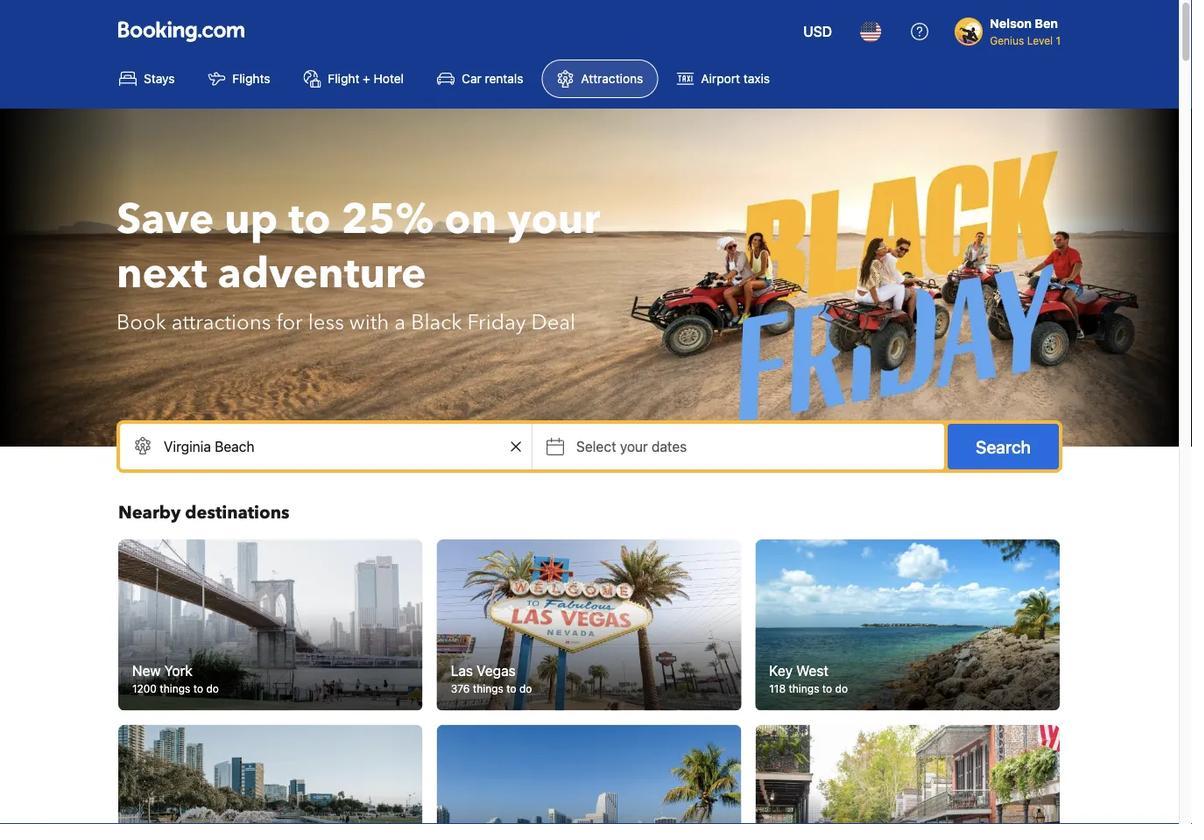 Task type: describe. For each thing, give the bounding box(es) containing it.
flights link
[[193, 60, 285, 98]]

adventure
[[218, 245, 426, 303]]

genius
[[990, 34, 1025, 46]]

level
[[1028, 34, 1053, 46]]

25%
[[341, 191, 434, 248]]

flight + hotel
[[328, 71, 404, 86]]

new orleans image
[[756, 725, 1060, 825]]

1
[[1056, 34, 1061, 46]]

west
[[797, 663, 829, 679]]

on
[[445, 191, 497, 248]]

to inside save up to 25% on your next adventure book attractions for less with a black friday deal
[[289, 191, 331, 248]]

your account menu nelson ben genius level 1 element
[[955, 8, 1068, 48]]

do for west
[[836, 683, 848, 695]]

nelson ben genius level 1
[[990, 16, 1061, 46]]

airport taxis link
[[662, 60, 785, 98]]

key west image
[[756, 540, 1060, 711]]

usd button
[[793, 11, 843, 53]]

airport taxis
[[701, 71, 770, 86]]

search button
[[948, 424, 1059, 470]]

new
[[132, 663, 161, 679]]

car
[[462, 71, 482, 86]]

your inside save up to 25% on your next adventure book attractions for less with a black friday deal
[[508, 191, 600, 248]]

deal
[[531, 308, 576, 337]]

destinations
[[185, 501, 290, 525]]

select
[[577, 439, 617, 455]]

+
[[363, 71, 371, 86]]

less
[[308, 308, 344, 337]]

1200
[[132, 683, 157, 695]]

vegas
[[477, 663, 516, 679]]

to for new york
[[193, 683, 203, 695]]

attractions
[[172, 308, 271, 337]]

nelson
[[990, 16, 1032, 31]]

save up to 25% on your next adventure book attractions for less with a black friday deal
[[117, 191, 600, 337]]

376
[[451, 683, 470, 695]]

a
[[395, 308, 406, 337]]

with
[[349, 308, 389, 337]]

san diego image
[[118, 725, 423, 825]]

flight + hotel link
[[289, 60, 419, 98]]

things for vegas
[[473, 683, 504, 695]]

next
[[117, 245, 207, 303]]

las
[[451, 663, 473, 679]]

book
[[117, 308, 166, 337]]



Task type: locate. For each thing, give the bounding box(es) containing it.
things for york
[[160, 683, 190, 695]]

do for vegas
[[520, 683, 532, 695]]

dates
[[652, 439, 687, 455]]

1 vertical spatial your
[[620, 439, 648, 455]]

1 horizontal spatial your
[[620, 439, 648, 455]]

your left the dates in the right bottom of the page
[[620, 439, 648, 455]]

things
[[160, 683, 190, 695], [473, 683, 504, 695], [789, 683, 820, 695]]

new york 1200 things to do
[[132, 663, 219, 695]]

booking.com image
[[118, 21, 244, 42]]

to
[[289, 191, 331, 248], [193, 683, 203, 695], [507, 683, 517, 695], [823, 683, 833, 695]]

1 horizontal spatial do
[[520, 683, 532, 695]]

things inside the new york 1200 things to do
[[160, 683, 190, 695]]

1 horizontal spatial things
[[473, 683, 504, 695]]

2 horizontal spatial things
[[789, 683, 820, 695]]

key west 118 things to do
[[770, 663, 848, 695]]

do
[[206, 683, 219, 695], [520, 683, 532, 695], [836, 683, 848, 695]]

do right 376
[[520, 683, 532, 695]]

friday
[[468, 308, 526, 337]]

stays link
[[104, 60, 190, 98]]

to inside key west 118 things to do
[[823, 683, 833, 695]]

do for york
[[206, 683, 219, 695]]

to right up
[[289, 191, 331, 248]]

to for key west
[[823, 683, 833, 695]]

do inside the new york 1200 things to do
[[206, 683, 219, 695]]

0 horizontal spatial things
[[160, 683, 190, 695]]

car rentals link
[[422, 60, 538, 98]]

Where are you going? search field
[[120, 424, 532, 470]]

taxis
[[744, 71, 770, 86]]

rentals
[[485, 71, 524, 86]]

your
[[508, 191, 600, 248], [620, 439, 648, 455]]

to inside the new york 1200 things to do
[[193, 683, 203, 695]]

save
[[117, 191, 214, 248]]

to inside las vegas 376 things to do
[[507, 683, 517, 695]]

do right 1200
[[206, 683, 219, 695]]

york
[[164, 663, 193, 679]]

things inside key west 118 things to do
[[789, 683, 820, 695]]

things down vegas
[[473, 683, 504, 695]]

3 things from the left
[[789, 683, 820, 695]]

las vegas image
[[437, 540, 742, 711]]

las vegas 376 things to do
[[451, 663, 532, 695]]

to down the west
[[823, 683, 833, 695]]

2 do from the left
[[520, 683, 532, 695]]

car rentals
[[462, 71, 524, 86]]

0 vertical spatial your
[[508, 191, 600, 248]]

do inside key west 118 things to do
[[836, 683, 848, 695]]

usd
[[804, 23, 833, 40]]

black
[[411, 308, 462, 337]]

search
[[976, 436, 1031, 457]]

118
[[770, 683, 786, 695]]

nearby
[[118, 501, 181, 525]]

flights
[[233, 71, 270, 86]]

3 do from the left
[[836, 683, 848, 695]]

up
[[225, 191, 278, 248]]

miami image
[[437, 725, 742, 825]]

stays
[[144, 71, 175, 86]]

attractions
[[581, 71, 643, 86]]

1 things from the left
[[160, 683, 190, 695]]

things inside las vegas 376 things to do
[[473, 683, 504, 695]]

to for las vegas
[[507, 683, 517, 695]]

ben
[[1035, 16, 1058, 31]]

hotel
[[374, 71, 404, 86]]

things down the west
[[789, 683, 820, 695]]

things for west
[[789, 683, 820, 695]]

0 horizontal spatial do
[[206, 683, 219, 695]]

0 horizontal spatial your
[[508, 191, 600, 248]]

new york image
[[118, 540, 423, 711]]

nearby destinations
[[118, 501, 290, 525]]

your right on
[[508, 191, 600, 248]]

2 horizontal spatial do
[[836, 683, 848, 695]]

do inside las vegas 376 things to do
[[520, 683, 532, 695]]

do right '118'
[[836, 683, 848, 695]]

to down vegas
[[507, 683, 517, 695]]

things down the york
[[160, 683, 190, 695]]

1 do from the left
[[206, 683, 219, 695]]

select your dates
[[577, 439, 687, 455]]

flight
[[328, 71, 360, 86]]

to right 1200
[[193, 683, 203, 695]]

key
[[770, 663, 793, 679]]

airport
[[701, 71, 740, 86]]

2 things from the left
[[473, 683, 504, 695]]

attractions link
[[542, 60, 658, 98]]

for
[[276, 308, 303, 337]]



Task type: vqa. For each thing, say whether or not it's contained in the screenshot.


